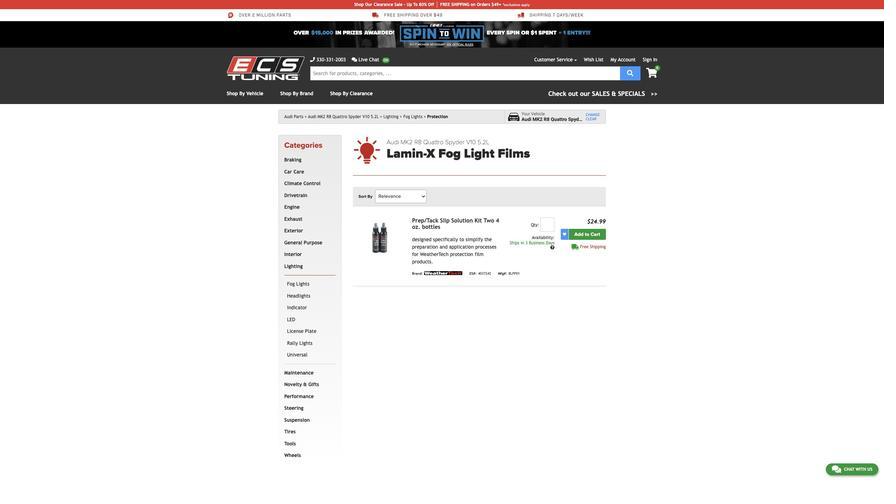 Task type: locate. For each thing, give the bounding box(es) containing it.
comments image left chat with us
[[832, 465, 841, 474]]

free
[[384, 13, 396, 18], [580, 244, 589, 249]]

& left gifts
[[303, 382, 307, 388]]

1 horizontal spatial fog lights
[[403, 114, 422, 119]]

exhaust link
[[283, 213, 334, 225]]

5.2l for audi mk2 r8 quattro spyder v10 5.2l lamin-x fog light films
[[478, 138, 489, 146]]

0 horizontal spatial v10
[[363, 114, 369, 119]]

1 vertical spatial fog
[[438, 146, 461, 161]]

necessary.
[[430, 43, 446, 46]]

in left 3
[[521, 241, 524, 246]]

chat left with
[[844, 467, 855, 472]]

330-
[[316, 57, 326, 62]]

1 horizontal spatial lighting
[[384, 114, 399, 119]]

0 horizontal spatial &
[[303, 382, 307, 388]]

audi down 'your'
[[522, 116, 531, 122]]

0 vertical spatial lights
[[411, 114, 422, 119]]

1 horizontal spatial r8
[[414, 138, 422, 146]]

lighting link
[[384, 114, 402, 119], [283, 261, 334, 273]]

spyder left the clear
[[568, 116, 583, 122]]

by for brand
[[293, 91, 298, 96]]

climate
[[284, 181, 302, 186]]

availability:
[[532, 235, 555, 240]]

in
[[335, 29, 341, 36], [521, 241, 524, 246]]

sort
[[358, 194, 366, 199]]

1 horizontal spatial comments image
[[832, 465, 841, 474]]

1 horizontal spatial over
[[294, 29, 309, 36]]

mk2
[[318, 114, 325, 119], [533, 116, 543, 122], [401, 138, 413, 146]]

over
[[420, 13, 432, 18]]

1 horizontal spatial spyder
[[445, 138, 465, 146]]

over left 2
[[239, 13, 251, 18]]

by left brand
[[293, 91, 298, 96]]

shop by brand
[[280, 91, 313, 96]]

comments image inside chat with us link
[[832, 465, 841, 474]]

2
[[252, 13, 255, 18]]

universal
[[287, 352, 308, 358]]

mk2 inside audi mk2 r8 quattro spyder v10 5.2l lamin-x fog light films
[[401, 138, 413, 146]]

1 horizontal spatial 5.2l
[[478, 138, 489, 146]]

1 horizontal spatial fog lights link
[[403, 114, 426, 119]]

sales & specials
[[592, 90, 645, 97]]

1 horizontal spatial to
[[585, 231, 589, 237]]

0
[[656, 66, 658, 70]]

climate control
[[284, 181, 320, 186]]

1 horizontal spatial quattro
[[423, 138, 444, 146]]

2 horizontal spatial fog
[[438, 146, 461, 161]]

lights down license plate link
[[299, 341, 312, 346]]

$1
[[531, 29, 537, 36]]

v10 for audi mk2 r8 quattro spyder v10 5.2l
[[363, 114, 369, 119]]

1 vertical spatial fog lights link
[[286, 279, 334, 290]]

free down 'add to cart'
[[580, 244, 589, 249]]

fog lights link left protection
[[403, 114, 426, 119]]

1 horizontal spatial lighting link
[[384, 114, 402, 119]]

clearance for our
[[374, 2, 393, 7]]

1 vertical spatial free
[[580, 244, 589, 249]]

0 horizontal spatial r8
[[327, 114, 331, 119]]

1 vertical spatial shipping
[[590, 244, 606, 249]]

r8
[[327, 114, 331, 119], [544, 116, 550, 122], [414, 138, 422, 146]]

audi for audi parts
[[284, 114, 293, 119]]

fog up headlights
[[287, 281, 295, 287]]

5.2l inside audi mk2 r8 quattro spyder v10 5.2l lamin-x fog light films
[[478, 138, 489, 146]]

1 vertical spatial in
[[521, 241, 524, 246]]

1 vertical spatial fog lights
[[287, 281, 309, 287]]

fog lights link up headlights
[[286, 279, 334, 290]]

free for free shipping
[[580, 244, 589, 249]]

mfg#: 8lpp01
[[498, 272, 520, 276]]

1 vertical spatial comments image
[[832, 465, 841, 474]]

lighting inside the category navigation element
[[284, 264, 303, 269]]

2 horizontal spatial 5.2l
[[594, 116, 604, 122]]

us
[[867, 467, 873, 472]]

designed specifically to simplify the preparation and application processes for weathertech protection film products.
[[412, 237, 497, 265]]

& right sales
[[612, 90, 616, 97]]

0 horizontal spatial fog lights
[[287, 281, 309, 287]]

1 horizontal spatial clearance
[[374, 2, 393, 7]]

spyder for audi mk2 r8 quattro spyder v10 5.2l
[[348, 114, 361, 119]]

shop for shop by brand
[[280, 91, 291, 96]]

climate control link
[[283, 178, 334, 190]]

1 horizontal spatial shipping
[[590, 244, 606, 249]]

sign in
[[643, 57, 657, 62]]

car
[[284, 169, 292, 175]]

simplify
[[466, 237, 483, 242]]

clear link
[[586, 117, 600, 121]]

preparation
[[412, 244, 438, 250]]

None number field
[[540, 218, 555, 232]]

comments image left live
[[352, 57, 357, 62]]

spyder inside audi mk2 r8 quattro spyder v10 5.2l lamin-x fog light films
[[445, 138, 465, 146]]

specifically
[[433, 237, 458, 242]]

brand:
[[412, 272, 423, 276]]

two
[[484, 217, 494, 224]]

2 horizontal spatial quattro
[[551, 116, 567, 122]]

audi up lamin-
[[387, 138, 399, 146]]

0 vertical spatial comments image
[[352, 57, 357, 62]]

0 horizontal spatial clearance
[[350, 91, 373, 96]]

by down ecs tuning image
[[239, 91, 245, 96]]

lights inside 'link'
[[296, 281, 309, 287]]

1 horizontal spatial free
[[580, 244, 589, 249]]

v10 inside your vehicle audi mk2 r8 quattro spyder v10 5.2l
[[584, 116, 593, 122]]

0 horizontal spatial lighting
[[284, 264, 303, 269]]

2 horizontal spatial spyder
[[568, 116, 583, 122]]

0 horizontal spatial 5.2l
[[371, 114, 379, 119]]

ecs tuning image
[[227, 56, 304, 80]]

sale
[[395, 2, 403, 7]]

lights left protection
[[411, 114, 422, 119]]

audi mk2 r8 quattro spyder v10 5.2l
[[308, 114, 379, 119]]

1 vertical spatial clearance
[[350, 91, 373, 96]]

& inside the category navigation element
[[303, 382, 307, 388]]

control
[[303, 181, 320, 186]]

r8 inside audi mk2 r8 quattro spyder v10 5.2l lamin-x fog light films
[[414, 138, 422, 146]]

2 vertical spatial lights
[[299, 341, 312, 346]]

tools link
[[283, 438, 334, 450]]

lighting for bottommost lighting link
[[284, 264, 303, 269]]

audi inside audi mk2 r8 quattro spyder v10 5.2l lamin-x fog light films
[[387, 138, 399, 146]]

to up application
[[460, 237, 464, 242]]

1 vertical spatial vehicle
[[531, 111, 545, 116]]

0 vertical spatial clearance
[[374, 2, 393, 7]]

& for sales
[[612, 90, 616, 97]]

5.2l for audi mk2 r8 quattro spyder v10 5.2l
[[371, 114, 379, 119]]

.
[[473, 43, 474, 46]]

over 2 million parts link
[[227, 12, 291, 18]]

2 horizontal spatial v10
[[584, 116, 593, 122]]

general purpose link
[[283, 237, 334, 249]]

0 link
[[641, 65, 660, 79]]

80%
[[419, 2, 427, 7]]

vehicle down ecs tuning image
[[246, 91, 263, 96]]

shipping
[[530, 13, 551, 18], [590, 244, 606, 249]]

$24.99
[[587, 218, 606, 225]]

0 horizontal spatial fog lights link
[[286, 279, 334, 290]]

comments image inside "live chat" link
[[352, 57, 357, 62]]

0 vertical spatial over
[[239, 13, 251, 18]]

audi
[[284, 114, 293, 119], [308, 114, 316, 119], [522, 116, 531, 122], [387, 138, 399, 146]]

fog right x
[[438, 146, 461, 161]]

audi parts
[[284, 114, 303, 119]]

ship
[[451, 2, 460, 7]]

0 horizontal spatial mk2
[[318, 114, 325, 119]]

chat right live
[[369, 57, 379, 62]]

1 horizontal spatial mk2
[[401, 138, 413, 146]]

vehicle right 'your'
[[531, 111, 545, 116]]

1 horizontal spatial &
[[612, 90, 616, 97]]

clearance right our
[[374, 2, 393, 7]]

over $15,000 in prizes
[[294, 29, 362, 36]]

shipping left 7
[[530, 13, 551, 18]]

every
[[487, 29, 505, 36]]

shop for shop our clearance sale - up to 80% off
[[354, 2, 364, 7]]

fog
[[403, 114, 410, 119], [438, 146, 461, 161], [287, 281, 295, 287]]

category navigation element
[[278, 135, 342, 468]]

lights for fog lights 'link' within lighting subcategories "element"
[[296, 281, 309, 287]]

1 horizontal spatial vehicle
[[531, 111, 545, 116]]

ships
[[510, 241, 519, 246]]

with
[[856, 467, 866, 472]]

shop by vehicle link
[[227, 91, 263, 96]]

2 horizontal spatial mk2
[[533, 116, 543, 122]]

v10 for audi mk2 r8 quattro spyder v10 5.2l lamin-x fog light films
[[466, 138, 476, 146]]

oz.
[[412, 224, 420, 230]]

0 vertical spatial lighting
[[384, 114, 399, 119]]

novelty & gifts
[[284, 382, 319, 388]]

free down shop our clearance sale - up to 80% off
[[384, 13, 396, 18]]

in left the prizes
[[335, 29, 341, 36]]

engine link
[[283, 202, 334, 213]]

*exclusions apply link
[[503, 2, 530, 7]]

0 horizontal spatial fog
[[287, 281, 295, 287]]

quattro up x
[[423, 138, 444, 146]]

fog lights inside 'link'
[[287, 281, 309, 287]]

to right add on the top right of the page
[[585, 231, 589, 237]]

0 horizontal spatial free
[[384, 13, 396, 18]]

0 horizontal spatial in
[[335, 29, 341, 36]]

spyder up light
[[445, 138, 465, 146]]

0 horizontal spatial over
[[239, 13, 251, 18]]

live chat link
[[352, 56, 390, 64]]

to
[[413, 2, 418, 7]]

shipping 7 days/week
[[530, 13, 584, 18]]

suspension link
[[283, 415, 334, 426]]

clearance inside shop our clearance sale - up to 80% off link
[[374, 2, 393, 7]]

lighting for the top lighting link
[[384, 114, 399, 119]]

1 horizontal spatial in
[[521, 241, 524, 246]]

by up audi mk2 r8 quattro spyder v10 5.2l link
[[343, 91, 348, 96]]

0 horizontal spatial spyder
[[348, 114, 361, 119]]

0 horizontal spatial quattro
[[332, 114, 347, 119]]

fog left protection
[[403, 114, 410, 119]]

quattro inside audi mk2 r8 quattro spyder v10 5.2l lamin-x fog light films
[[423, 138, 444, 146]]

on
[[471, 2, 476, 7]]

ecs tuning 'spin to win' contest logo image
[[400, 24, 484, 42]]

0 vertical spatial &
[[612, 90, 616, 97]]

vehicle
[[246, 91, 263, 96], [531, 111, 545, 116]]

0 horizontal spatial lighting link
[[283, 261, 334, 273]]

audi left parts
[[284, 114, 293, 119]]

shipping down cart
[[590, 244, 606, 249]]

0 vertical spatial fog lights link
[[403, 114, 426, 119]]

phone image
[[310, 57, 315, 62]]

customer service
[[534, 57, 573, 62]]

0 vertical spatial fog lights
[[403, 114, 422, 119]]

lights up headlights
[[296, 281, 309, 287]]

quattro down shop by clearance
[[332, 114, 347, 119]]

1 vertical spatial lighting
[[284, 264, 303, 269]]

1 vertical spatial over
[[294, 29, 309, 36]]

fog lights left protection
[[403, 114, 422, 119]]

rally lights
[[287, 341, 312, 346]]

1 vertical spatial lights
[[296, 281, 309, 287]]

comments image
[[352, 57, 357, 62], [832, 465, 841, 474]]

2 vertical spatial fog
[[287, 281, 295, 287]]

over left $15,000
[[294, 29, 309, 36]]

rally
[[287, 341, 298, 346]]

0 horizontal spatial to
[[460, 237, 464, 242]]

fog inside lighting subcategories "element"
[[287, 281, 295, 287]]

0 vertical spatial fog
[[403, 114, 410, 119]]

v10 inside audi mk2 r8 quattro spyder v10 5.2l lamin-x fog light films
[[466, 138, 476, 146]]

clearance up audi mk2 r8 quattro spyder v10 5.2l link
[[350, 91, 373, 96]]

audi right parts
[[308, 114, 316, 119]]

rally lights link
[[286, 338, 334, 350]]

=
[[559, 29, 562, 36]]

quattro inside your vehicle audi mk2 r8 quattro spyder v10 5.2l
[[551, 116, 567, 122]]

quattro left the clear
[[551, 116, 567, 122]]

lighting subcategories element
[[284, 275, 336, 365]]

0 vertical spatial free
[[384, 13, 396, 18]]

v10
[[363, 114, 369, 119], [584, 116, 593, 122], [466, 138, 476, 146]]

spyder down shop by clearance
[[348, 114, 361, 119]]

ping
[[460, 2, 469, 7]]

4037242
[[478, 272, 491, 276]]

1 vertical spatial &
[[303, 382, 307, 388]]

r8 for audi mk2 r8 quattro spyder v10 5.2l
[[327, 114, 331, 119]]

$49+
[[491, 2, 501, 7]]

0 horizontal spatial shipping
[[530, 13, 551, 18]]

change link
[[586, 113, 600, 117]]

r8 for audi mk2 r8 quattro spyder v10 5.2l lamin-x fog light films
[[414, 138, 422, 146]]

wheels
[[284, 453, 301, 459]]

headlights
[[287, 293, 310, 299]]

general
[[284, 240, 302, 246]]

categories
[[284, 141, 323, 150]]

0 vertical spatial chat
[[369, 57, 379, 62]]

over for over $15,000 in prizes
[[294, 29, 309, 36]]

0 vertical spatial vehicle
[[246, 91, 263, 96]]

to
[[585, 231, 589, 237], [460, 237, 464, 242]]

*exclusions
[[503, 3, 520, 7]]

car care
[[284, 169, 304, 175]]

0 horizontal spatial comments image
[[352, 57, 357, 62]]

0 vertical spatial shipping
[[530, 13, 551, 18]]

1 vertical spatial chat
[[844, 467, 855, 472]]

2 horizontal spatial r8
[[544, 116, 550, 122]]

by for clearance
[[343, 91, 348, 96]]

the
[[485, 237, 492, 242]]

search image
[[627, 70, 633, 76]]

fog lights up headlights
[[287, 281, 309, 287]]

3
[[526, 241, 528, 246]]

1 horizontal spatial v10
[[466, 138, 476, 146]]



Task type: vqa. For each thing, say whether or not it's contained in the screenshot.
resources
no



Task type: describe. For each thing, give the bounding box(es) containing it.
parts
[[294, 114, 303, 119]]

lamin-
[[387, 146, 426, 161]]

see official rules link
[[447, 43, 473, 47]]

mk2 for audi mk2 r8 quattro spyder v10 5.2l
[[318, 114, 325, 119]]

live chat
[[359, 57, 379, 62]]

shop for shop by clearance
[[330, 91, 341, 96]]

spin
[[507, 29, 520, 36]]

tools
[[284, 441, 296, 447]]

prep/tack slip solution kit two 4 oz. bottles
[[412, 217, 499, 230]]

sign
[[643, 57, 652, 62]]

maintenance link
[[283, 367, 334, 379]]

audi mk2 r8 quattro spyder v10 5.2l lamin-x fog light films
[[387, 138, 530, 161]]

fog lights for rightmost fog lights 'link'
[[403, 114, 422, 119]]

purpose
[[304, 240, 322, 246]]

qty:
[[531, 223, 539, 228]]

weathertech
[[420, 252, 449, 257]]

prep/tack slip solution kit two 4 oz. bottles link
[[412, 217, 499, 230]]

account
[[618, 57, 636, 62]]

by right sort
[[368, 194, 372, 199]]

in
[[653, 57, 657, 62]]

shopping cart image
[[646, 68, 657, 78]]

fog inside audi mk2 r8 quattro spyder v10 5.2l lamin-x fog light films
[[438, 146, 461, 161]]

maintenance
[[284, 370, 314, 376]]

es#4037242 - 8lpp01 - prep/tack slip solution kit two 4 oz. bottles - designed specifically to simplify the preparation and application processes for weathertech protection film products. - weathertech - audi bmw volkswagen mercedes benz mini porsche image
[[353, 218, 406, 258]]

service
[[557, 57, 573, 62]]

gifts
[[308, 382, 319, 388]]

audi for audi mk2 r8 quattro spyder v10 5.2l
[[308, 114, 316, 119]]

lights for rightmost fog lights 'link'
[[411, 114, 422, 119]]

mk2 inside your vehicle audi mk2 r8 quattro spyder v10 5.2l
[[533, 116, 543, 122]]

orders
[[477, 2, 490, 7]]

spyder for audi mk2 r8 quattro spyder v10 5.2l lamin-x fog light films
[[445, 138, 465, 146]]

fog lights link inside lighting subcategories "element"
[[286, 279, 334, 290]]

over 2 million parts
[[239, 13, 291, 18]]

wheels link
[[283, 450, 334, 462]]

add to wish list image
[[563, 233, 566, 236]]

Search text field
[[310, 66, 620, 80]]

official
[[452, 43, 464, 46]]

parts
[[277, 13, 291, 18]]

to inside designed specifically to simplify the preparation and application processes for weathertech protection film products.
[[460, 237, 464, 242]]

r8 inside your vehicle audi mk2 r8 quattro spyder v10 5.2l
[[544, 116, 550, 122]]

headlights link
[[286, 290, 334, 302]]

million
[[256, 13, 275, 18]]

4
[[496, 217, 499, 224]]

general purpose
[[284, 240, 322, 246]]

weathertech - corporate logo image
[[424, 271, 462, 275]]

quattro for audi mk2 r8 quattro spyder v10 5.2l
[[332, 114, 347, 119]]

braking link
[[283, 154, 334, 166]]

330-331-2003
[[316, 57, 346, 62]]

sales & specials link
[[548, 89, 657, 98]]

customer
[[534, 57, 555, 62]]

your vehicle audi mk2 r8 quattro spyder v10 5.2l
[[522, 111, 604, 122]]

es#: 4037242
[[470, 272, 491, 276]]

indicator
[[287, 305, 307, 311]]

-
[[404, 2, 405, 7]]

audi for audi mk2 r8 quattro spyder v10 5.2l lamin-x fog light films
[[387, 138, 399, 146]]

comments image for live
[[352, 57, 357, 62]]

wish list link
[[584, 57, 604, 62]]

shop by brand link
[[280, 91, 313, 96]]

add
[[574, 231, 584, 237]]

comments image for chat
[[832, 465, 841, 474]]

over for over 2 million parts
[[239, 13, 251, 18]]

0 horizontal spatial vehicle
[[246, 91, 263, 96]]

quattro for audi mk2 r8 quattro spyder v10 5.2l lamin-x fog light films
[[423, 138, 444, 146]]

0 horizontal spatial chat
[[369, 57, 379, 62]]

application
[[449, 244, 474, 250]]

1 horizontal spatial fog
[[403, 114, 410, 119]]

audi inside your vehicle audi mk2 r8 quattro spyder v10 5.2l
[[522, 116, 531, 122]]

off
[[428, 2, 434, 7]]

331-
[[326, 57, 336, 62]]

es#:
[[470, 272, 477, 276]]

prep/tack
[[412, 217, 438, 224]]

shop by clearance
[[330, 91, 373, 96]]

led
[[287, 317, 295, 323]]

car care link
[[283, 166, 334, 178]]

mfg#:
[[498, 272, 507, 276]]

indicator link
[[286, 302, 334, 314]]

8lpp01
[[509, 272, 520, 276]]

7
[[553, 13, 555, 18]]

license
[[287, 329, 304, 334]]

& for novelty
[[303, 382, 307, 388]]

exterior
[[284, 228, 303, 234]]

kit
[[475, 217, 482, 224]]

question circle image
[[550, 246, 555, 250]]

rules
[[465, 43, 473, 46]]

1 vertical spatial lighting link
[[283, 261, 334, 273]]

up
[[407, 2, 412, 7]]

drivetrain
[[284, 193, 307, 198]]

mk2 for audi mk2 r8 quattro spyder v10 5.2l lamin-x fog light films
[[401, 138, 413, 146]]

to inside add to cart "button"
[[585, 231, 589, 237]]

no
[[410, 43, 414, 46]]

$49
[[434, 13, 443, 18]]

my
[[611, 57, 617, 62]]

5.2l inside your vehicle audi mk2 r8 quattro spyder v10 5.2l
[[594, 116, 604, 122]]

0 vertical spatial lighting link
[[384, 114, 402, 119]]

lights for rally lights link
[[299, 341, 312, 346]]

0 vertical spatial in
[[335, 29, 341, 36]]

add to cart button
[[569, 229, 606, 240]]

brand
[[300, 91, 313, 96]]

by for vehicle
[[239, 91, 245, 96]]

free ship ping on orders $49+ *exclusions apply
[[440, 2, 530, 7]]

sales
[[592, 90, 610, 97]]

bottles
[[422, 224, 440, 230]]

audi parts link
[[284, 114, 307, 119]]

free for free shipping over $49
[[384, 13, 396, 18]]

led link
[[286, 314, 334, 326]]

clearance for by
[[350, 91, 373, 96]]

days/week
[[557, 13, 584, 18]]

change
[[586, 113, 600, 117]]

performance link
[[283, 391, 334, 403]]

shipping 7 days/week link
[[518, 12, 584, 18]]

tires link
[[283, 426, 334, 438]]

1
[[563, 29, 566, 36]]

330-331-2003 link
[[310, 56, 346, 64]]

shop for shop by vehicle
[[227, 91, 238, 96]]

light
[[464, 146, 495, 161]]

fog lights for fog lights 'link' within lighting subcategories "element"
[[287, 281, 309, 287]]

sort by
[[358, 194, 372, 199]]

spyder inside your vehicle audi mk2 r8 quattro spyder v10 5.2l
[[568, 116, 583, 122]]

interior
[[284, 252, 302, 257]]

no purchase necessary. see official rules .
[[410, 43, 474, 46]]

1 horizontal spatial chat
[[844, 467, 855, 472]]

vehicle inside your vehicle audi mk2 r8 quattro spyder v10 5.2l
[[531, 111, 545, 116]]



